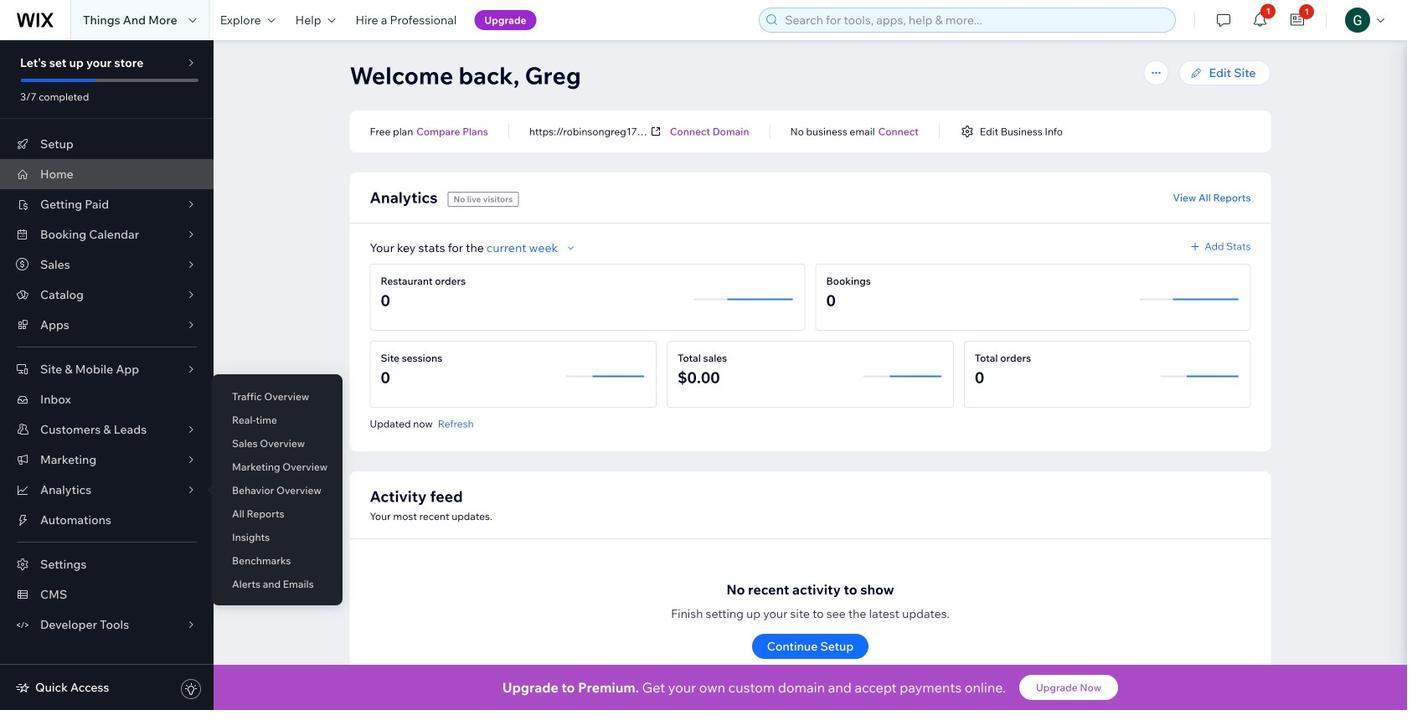 Task type: locate. For each thing, give the bounding box(es) containing it.
Search for tools, apps, help & more... field
[[780, 8, 1171, 32]]

sidebar element
[[0, 40, 214, 711]]



Task type: vqa. For each thing, say whether or not it's contained in the screenshot.
Template
no



